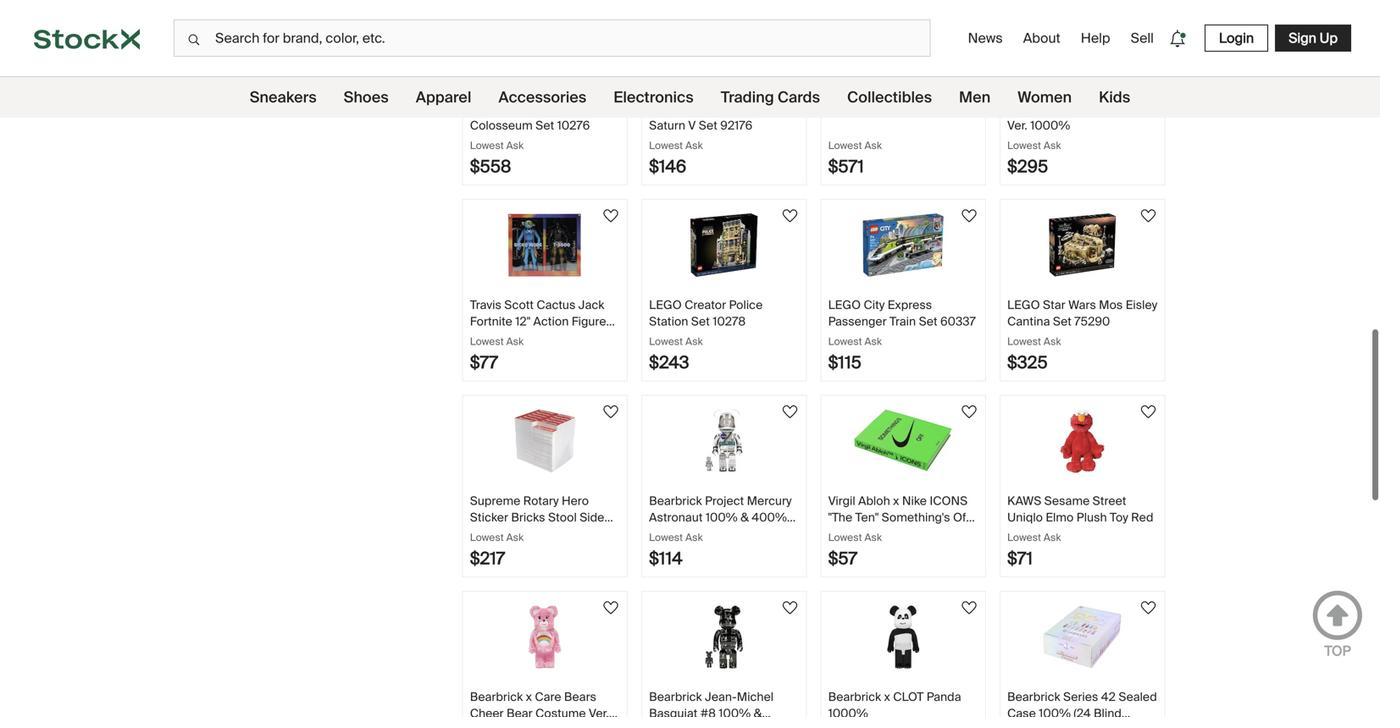 Task type: locate. For each thing, give the bounding box(es) containing it.
action
[[533, 314, 569, 329]]

red down bricks on the bottom left
[[502, 526, 525, 542]]

lowest up $558
[[470, 139, 504, 152]]

hero
[[562, 493, 589, 509]]

bearbrick for bearbrick batman hush ver. 1000% lowest ask $295
[[1007, 101, 1060, 117]]

lego up cantina
[[1007, 297, 1040, 313]]

set inside lego star wars mos eisley cantina set 75290 lowest ask $325
[[1053, 314, 1072, 329]]

0 horizontal spatial x
[[526, 690, 532, 705]]

0 horizontal spatial red
[[502, 526, 525, 542]]

1000% inside bearbrick batman hush ver. 1000% lowest ask $295
[[1030, 118, 1070, 133]]

elmo
[[1046, 510, 1074, 525]]

sneakers link
[[250, 77, 317, 118]]

set down architecture
[[536, 118, 554, 133]]

express
[[888, 297, 932, 313]]

ask down passenger
[[865, 335, 882, 348]]

1 horizontal spatial red
[[1131, 510, 1153, 525]]

ask inside bearbrick batman hush ver. 1000% lowest ask $295
[[1044, 139, 1061, 152]]

ask inside lowest ask $571
[[865, 139, 882, 152]]

ask down station
[[685, 335, 703, 348]]

set inside lego creator police station set 10278 lowest ask $243
[[691, 314, 710, 329]]

lego ideas nasa apollo saturn v set 92176 lowest ask $146
[[649, 101, 788, 177]]

lego up "colosseum"
[[470, 101, 503, 117]]

rotary
[[523, 493, 559, 509]]

virgil
[[828, 493, 855, 509]]

clot
[[893, 690, 924, 705]]

login
[[1219, 29, 1254, 47]]

400%
[[752, 510, 787, 525]]

lowest up $115
[[828, 335, 862, 348]]

lego creator police station set 10278 lowest ask $243
[[649, 297, 763, 374]]

stool
[[548, 510, 577, 525]]

lowest down ver.
[[1007, 139, 1041, 152]]

lego inside lego city express passenger train set 60337 lowest ask $115
[[828, 297, 861, 313]]

x up bear
[[526, 690, 532, 705]]

$71
[[1007, 548, 1033, 570]]

follow image for $325
[[1138, 206, 1159, 226]]

bearbrick up ver.
[[1007, 101, 1060, 117]]

1 vertical spatial red
[[502, 526, 525, 542]]

1000%
[[1030, 118, 1070, 133], [828, 706, 868, 718]]

100% for bearbrick jean-michel basquiat #8 100% 
[[719, 706, 751, 718]]

red inside supreme rotary hero sticker bricks stool side table red
[[502, 526, 525, 542]]

100% down jean-
[[719, 706, 751, 718]]

side
[[580, 510, 604, 525]]

1 horizontal spatial x
[[884, 690, 890, 705]]

jack
[[578, 297, 604, 313]]

ask inside lego ideas nasa apollo saturn v set 92176 lowest ask $146
[[685, 139, 703, 152]]

$295
[[1007, 156, 1048, 177]]

up
[[1320, 29, 1338, 47]]

ask down bricks on the bottom left
[[506, 531, 524, 544]]

1000% inside "bearbrick x clot panda 1000%"
[[828, 706, 868, 718]]

bearbrick jean-michel basquiat #8 100% 
[[649, 690, 774, 718]]

set right v at top
[[699, 118, 717, 133]]

lego architecture colosseum set 10276 lowest ask $558
[[470, 101, 590, 177]]

back to top image
[[1312, 590, 1363, 641]]

stockx logo image
[[34, 29, 140, 50]]

x left nike
[[893, 493, 899, 509]]

set down fortnite
[[495, 330, 514, 346]]

0 horizontal spatial 1000%
[[828, 706, 868, 718]]

ask down cantina
[[1044, 335, 1061, 348]]

supreme
[[470, 493, 520, 509]]

table
[[470, 526, 499, 542]]

$243
[[649, 352, 689, 374]]

bearbrick series 42 sealed case 100% (24 blind boxes) image
[[1023, 606, 1142, 669]]

bearbrick inside bearbrick x care bears cheer bear costume ver
[[470, 690, 523, 705]]

cheer
[[470, 706, 504, 718]]

lowest up $114
[[649, 531, 683, 544]]

lowest inside lowest ask $57
[[828, 531, 862, 544]]

set down astronaut
[[649, 526, 668, 542]]

cantina
[[1007, 314, 1050, 329]]

ask down the titanic
[[865, 139, 882, 152]]

follow image for $71
[[1138, 402, 1159, 422]]

set left 10294
[[903, 101, 922, 117]]

bearbrick x care bears cheer bear costume ver
[[470, 690, 609, 718]]

75290
[[1074, 314, 1110, 329]]

electronics link
[[614, 77, 694, 118]]

login button
[[1205, 25, 1268, 52]]

1 vertical spatial 1000%
[[828, 706, 868, 718]]

bearbrick for bearbrick project mercury astronaut 100% & 400% set
[[649, 493, 702, 509]]

lego inside lego ideas nasa apollo saturn v set 92176 lowest ask $146
[[649, 101, 682, 117]]

$114
[[649, 548, 683, 570]]

bearbrick inside the bearbrick jean-michel basquiat #8 100%
[[649, 690, 702, 705]]

bearbrick up case
[[1007, 690, 1060, 705]]

passenger
[[828, 314, 887, 329]]

lego inside lego star wars mos eisley cantina set 75290 lowest ask $325
[[1007, 297, 1040, 313]]

ask down astronaut
[[685, 531, 703, 544]]

station
[[649, 314, 688, 329]]

electronics
[[614, 88, 694, 107]]

virgil abloh x nike icons "the ten" something's off book image
[[844, 410, 963, 473]]

follow image
[[601, 10, 621, 30], [780, 10, 800, 30], [601, 206, 621, 226], [780, 402, 800, 422], [959, 402, 979, 422], [780, 598, 800, 618], [959, 598, 979, 618]]

lowest down station
[[649, 335, 683, 348]]

sesame
[[1044, 493, 1090, 509]]

100% for bearbrick series 42 sealed case 100% (24 blin
[[1039, 706, 1071, 718]]

lego titanic set 10294 image
[[844, 17, 963, 81]]

bearbrick for bearbrick series 42 sealed case 100% (24 blin
[[1007, 690, 1060, 705]]

bearbrick inside bearbrick batman hush ver. 1000% lowest ask $295
[[1007, 101, 1060, 117]]

ask down elmo
[[1044, 531, 1061, 544]]

follow image
[[780, 206, 800, 226], [959, 206, 979, 226], [1138, 206, 1159, 226], [601, 402, 621, 422], [1138, 402, 1159, 422], [601, 598, 621, 618], [1138, 598, 1159, 618]]

lego up station
[[649, 297, 682, 313]]

follow image for $217
[[601, 402, 621, 422]]

collectibles
[[847, 88, 932, 107]]

100%
[[706, 510, 738, 525], [719, 706, 751, 718], [1039, 706, 1071, 718]]

x
[[893, 493, 899, 509], [526, 690, 532, 705], [884, 690, 890, 705]]

ask inside lego star wars mos eisley cantina set 75290 lowest ask $325
[[1044, 335, 1061, 348]]

bearbrick for bearbrick x care bears cheer bear costume ver
[[470, 690, 523, 705]]

100% inside the bearbrick jean-michel basquiat #8 100%
[[719, 706, 751, 718]]

x left clot
[[884, 690, 890, 705]]

lowest down saturn
[[649, 139, 683, 152]]

men link
[[959, 77, 991, 118]]

set
[[903, 101, 922, 117], [536, 118, 554, 133], [699, 118, 717, 133], [691, 314, 710, 329], [919, 314, 938, 329], [1053, 314, 1072, 329], [495, 330, 514, 346], [649, 526, 668, 542]]

lego for $325
[[1007, 297, 1040, 313]]

lowest inside lowest ask $571
[[828, 139, 862, 152]]

lego for $558
[[470, 101, 503, 117]]

bearbrick inside 'bearbrick project mercury astronaut 100% & 400% set'
[[649, 493, 702, 509]]

lego architecture colosseum set 10276 image
[[486, 17, 604, 81]]

nike
[[902, 493, 927, 509]]

ask inside lowest ask $77
[[506, 335, 524, 348]]

lego up saturn
[[649, 101, 682, 117]]

follow image for $77
[[601, 206, 621, 226]]

lowest down sticker
[[470, 531, 504, 544]]

bearbrick x clot panda 1000% link
[[821, 592, 985, 718]]

product category switcher element
[[0, 77, 1380, 118]]

travis
[[470, 297, 501, 313]]

lego inside lego architecture colosseum set 10276 lowest ask $558
[[470, 101, 503, 117]]

lego left the titanic
[[828, 101, 861, 117]]

100% left (24 on the bottom
[[1039, 706, 1071, 718]]

lowest down cantina
[[1007, 335, 1041, 348]]

mos
[[1099, 297, 1123, 313]]

set down star
[[1053, 314, 1072, 329]]

bearbrick up basquiat
[[649, 690, 702, 705]]

2 horizontal spatial x
[[893, 493, 899, 509]]

x inside virgil abloh x nike icons "the ten" something's off book
[[893, 493, 899, 509]]

ask down v at top
[[685, 139, 703, 152]]

0 vertical spatial red
[[1131, 510, 1153, 525]]

lego star wars mos eisley cantina set 75290 image
[[1023, 213, 1142, 277]]

0 vertical spatial 1000%
[[1030, 118, 1070, 133]]

lowest inside kaws sesame street uniqlo elmo plush toy red lowest ask $71
[[1007, 531, 1041, 544]]

nasa
[[718, 101, 750, 117]]

panda
[[927, 690, 961, 705]]

supreme rotary hero sticker bricks stool side table red image
[[486, 410, 604, 473]]

set down 'express'
[[919, 314, 938, 329]]

bearbrick up the cheer
[[470, 690, 523, 705]]

ask inside lego city express passenger train set 60337 lowest ask $115
[[865, 335, 882, 348]]

bearbrick for bearbrick x clot panda 1000%
[[828, 690, 881, 705]]

bearbrick batman hush ver. 1000% image
[[1023, 17, 1142, 81]]

jean-
[[705, 690, 737, 705]]

lego for $146
[[649, 101, 682, 117]]

lego inside lego creator police station set 10278 lowest ask $243
[[649, 297, 682, 313]]

x inside bearbrick x care bears cheer bear costume ver
[[526, 690, 532, 705]]

kaws
[[1007, 493, 1041, 509]]

basquiat
[[649, 706, 698, 718]]

lowest down 'uniqlo'
[[1007, 531, 1041, 544]]

100% inside bearbrick series 42 sealed case 100% (24 blin
[[1039, 706, 1071, 718]]

bearbrick left clot
[[828, 690, 881, 705]]

100% down project
[[706, 510, 738, 525]]

lowest down fortnite
[[470, 335, 504, 348]]

bearbrick batman hush ver. 1000% lowest ask $295
[[1007, 101, 1138, 177]]

cactus
[[537, 297, 576, 313]]

x inside "bearbrick x clot panda 1000%"
[[884, 690, 890, 705]]

kids link
[[1099, 77, 1130, 118]]

red right toy
[[1131, 510, 1153, 525]]

10294
[[925, 101, 959, 117]]

case
[[1007, 706, 1036, 718]]

ask down 12"
[[506, 335, 524, 348]]

ask down ten"
[[865, 531, 882, 544]]

red
[[1131, 510, 1153, 525], [502, 526, 525, 542]]

set down creator at the top
[[691, 314, 710, 329]]

sneakers
[[250, 88, 317, 107]]

lowest inside lego creator police station set 10278 lowest ask $243
[[649, 335, 683, 348]]

1000% for batman
[[1030, 118, 1070, 133]]

icons
[[930, 493, 968, 509]]

ask up $295
[[1044, 139, 1061, 152]]

set inside travis scott cactus jack fortnite 12" action figure duo set
[[495, 330, 514, 346]]

ask down "colosseum"
[[506, 139, 524, 152]]

$325
[[1007, 352, 1048, 374]]

eisley
[[1126, 297, 1157, 313]]

toy
[[1110, 510, 1128, 525]]

1 horizontal spatial 1000%
[[1030, 118, 1070, 133]]

Search... search field
[[174, 19, 931, 57]]

bearbrick jean-michel basquiat #8 100% & 400% set image
[[665, 606, 784, 669]]

bearbrick inside "bearbrick x clot panda 1000%"
[[828, 690, 881, 705]]

duo
[[470, 330, 492, 346]]

abloh
[[858, 493, 890, 509]]

100% inside 'bearbrick project mercury astronaut 100% & 400% set'
[[706, 510, 738, 525]]

lowest inside lego ideas nasa apollo saturn v set 92176 lowest ask $146
[[649, 139, 683, 152]]

lowest up the '$571'
[[828, 139, 862, 152]]

apparel
[[416, 88, 471, 107]]

lego up passenger
[[828, 297, 861, 313]]

bearbrick inside bearbrick series 42 sealed case 100% (24 blin
[[1007, 690, 1060, 705]]

follow image for $115
[[959, 206, 979, 226]]

10278
[[713, 314, 746, 329]]

lowest down the "the
[[828, 531, 862, 544]]

architecture
[[505, 101, 573, 117]]

&
[[741, 510, 749, 525]]

bearbrick up astronaut
[[649, 493, 702, 509]]



Task type: describe. For each thing, give the bounding box(es) containing it.
$558
[[470, 156, 511, 177]]

lego city express passenger train set 60337 image
[[844, 213, 963, 277]]

figure
[[572, 314, 606, 329]]

costume
[[535, 706, 586, 718]]

trading cards link
[[721, 77, 820, 118]]

lowest inside lego star wars mos eisley cantina set 75290 lowest ask $325
[[1007, 335, 1041, 348]]

ver.
[[1007, 118, 1027, 133]]

street
[[1093, 493, 1126, 509]]

60337
[[940, 314, 976, 329]]

bearbrick x care bears cheer bear costume ver. 400% pink image
[[486, 606, 604, 669]]

lowest inside lego city express passenger train set 60337 lowest ask $115
[[828, 335, 862, 348]]

bearbrick series 42 sealed case 100% (24 blin
[[1007, 690, 1157, 718]]

accessories
[[498, 88, 586, 107]]

about
[[1023, 29, 1060, 47]]

bearbrick x clot panda 1000% image
[[844, 606, 963, 669]]

92176
[[720, 118, 753, 133]]

series
[[1063, 690, 1098, 705]]

lego titanic set 10294
[[828, 101, 959, 117]]

lowest ask $217
[[470, 531, 524, 570]]

x for bearbrick x care bears cheer bear costume ver
[[526, 690, 532, 705]]

cards
[[778, 88, 820, 107]]

titanic
[[864, 101, 900, 117]]

bearbrick x care bears cheer bear costume ver link
[[463, 592, 627, 718]]

12"
[[515, 314, 530, 329]]

off
[[953, 510, 970, 525]]

lowest inside bearbrick batman hush ver. 1000% lowest ask $295
[[1007, 139, 1041, 152]]

news link
[[961, 22, 1010, 54]]

top
[[1324, 643, 1351, 660]]

ten"
[[855, 510, 879, 525]]

uniqlo
[[1007, 510, 1043, 525]]

follow image for $243
[[780, 206, 800, 226]]

colosseum
[[470, 118, 533, 133]]

ask inside lowest ask $57
[[865, 531, 882, 544]]

42
[[1101, 690, 1116, 705]]

stockx logo link
[[0, 0, 174, 76]]

"the
[[828, 510, 852, 525]]

$77
[[470, 352, 498, 374]]

police
[[729, 297, 763, 313]]

lego for $243
[[649, 297, 682, 313]]

$571
[[828, 156, 864, 177]]

bearbrick x clot panda 1000%
[[828, 690, 961, 718]]

ideas
[[685, 101, 715, 117]]

women link
[[1018, 77, 1072, 118]]

ask inside lego architecture colosseum set 10276 lowest ask $558
[[506, 139, 524, 152]]

notification unread icon image
[[1166, 27, 1189, 50]]

set inside 'bearbrick project mercury astronaut 100% & 400% set'
[[649, 526, 668, 542]]

travis scott cactus jack fortnite 12" action figure duo set image
[[486, 213, 604, 277]]

news
[[968, 29, 1003, 47]]

supreme rotary hero sticker bricks stool side table red
[[470, 493, 604, 542]]

saturn
[[649, 118, 685, 133]]

red inside kaws sesame street uniqlo elmo plush toy red lowest ask $71
[[1131, 510, 1153, 525]]

hush
[[1109, 101, 1138, 117]]

10276
[[557, 118, 590, 133]]

follow image for $146
[[780, 10, 800, 30]]

apparel link
[[416, 77, 471, 118]]

ask inside the lowest ask $114
[[685, 531, 703, 544]]

project
[[705, 493, 744, 509]]

1000% for x
[[828, 706, 868, 718]]

x for bearbrick x clot panda 1000%
[[884, 690, 890, 705]]

follow image for $114
[[780, 402, 800, 422]]

sealed
[[1119, 690, 1157, 705]]

ask inside lego creator police station set 10278 lowest ask $243
[[685, 335, 703, 348]]

bearbrick project mercury astronaut 100% & 400% set image
[[665, 410, 784, 473]]

bricks
[[511, 510, 545, 525]]

set inside lego ideas nasa apollo saturn v set 92176 lowest ask $146
[[699, 118, 717, 133]]

care
[[535, 690, 561, 705]]

lowest ask $571
[[828, 139, 882, 177]]

women
[[1018, 88, 1072, 107]]

sign
[[1289, 29, 1316, 47]]

train
[[890, 314, 916, 329]]

(24
[[1074, 706, 1091, 718]]

lego for $115
[[828, 297, 861, 313]]

batman
[[1063, 101, 1106, 117]]

lowest inside lego architecture colosseum set 10276 lowest ask $558
[[470, 139, 504, 152]]

follow image for $558
[[601, 10, 621, 30]]

lego star wars mos eisley cantina set 75290 lowest ask $325
[[1007, 297, 1157, 374]]

trading cards
[[721, 88, 820, 107]]

ask inside kaws sesame street uniqlo elmo plush toy red lowest ask $71
[[1044, 531, 1061, 544]]

bearbrick jean-michel basquiat #8 100% link
[[642, 592, 806, 718]]

set inside lego city express passenger train set 60337 lowest ask $115
[[919, 314, 938, 329]]

lowest inside lowest ask $217
[[470, 531, 504, 544]]

trading
[[721, 88, 774, 107]]

lowest inside lowest ask $77
[[470, 335, 504, 348]]

wars
[[1068, 297, 1096, 313]]

$217
[[470, 548, 505, 570]]

plush
[[1077, 510, 1107, 525]]

$115
[[828, 352, 861, 374]]

ask inside lowest ask $217
[[506, 531, 524, 544]]

lowest ask $77
[[470, 335, 524, 374]]

accessories link
[[498, 77, 586, 118]]

scott
[[504, 297, 534, 313]]

virgil abloh x nike icons "the ten" something's off book
[[828, 493, 970, 542]]

lego ideas nasa apollo saturn v set 92176 image
[[665, 17, 784, 81]]

fortnite
[[470, 314, 512, 329]]

shoes
[[344, 88, 389, 107]]

lego city express passenger train set 60337 lowest ask $115
[[828, 297, 976, 374]]

lowest inside the lowest ask $114
[[649, 531, 683, 544]]

bearbrick series 42 sealed case 100% (24 blin link
[[1001, 592, 1164, 718]]

v
[[688, 118, 696, 133]]

set inside lego architecture colosseum set 10276 lowest ask $558
[[536, 118, 554, 133]]

lowest ask $57
[[828, 531, 882, 570]]

creator
[[685, 297, 726, 313]]

kaws sesame street uniqlo elmo plush toy red image
[[1023, 410, 1142, 473]]

bearbrick project mercury astronaut 100% & 400% set
[[649, 493, 792, 542]]

$57
[[828, 548, 857, 570]]

bearbrick for bearbrick jean-michel basquiat #8 100% 
[[649, 690, 702, 705]]

lego creator police station set 10278 image
[[665, 213, 784, 277]]

astronaut
[[649, 510, 703, 525]]

follow image for $57
[[959, 402, 979, 422]]

men
[[959, 88, 991, 107]]



Task type: vqa. For each thing, say whether or not it's contained in the screenshot.
x to the left
yes



